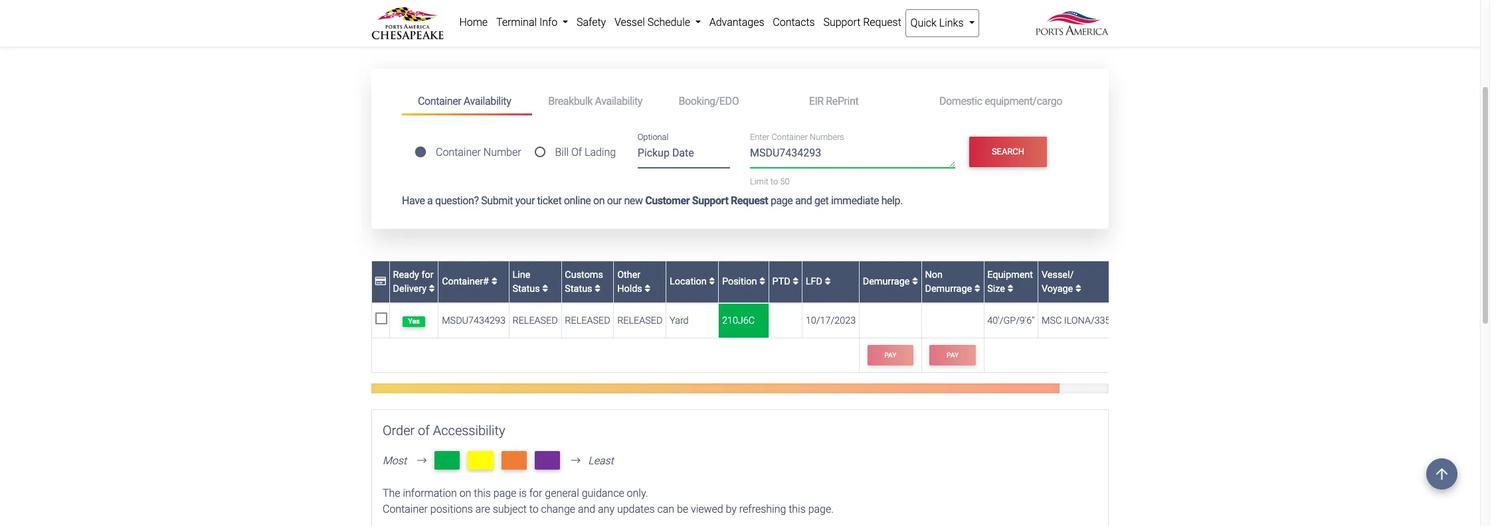 Task type: locate. For each thing, give the bounding box(es) containing it.
demurrage left non
[[863, 277, 912, 288]]

support request
[[824, 16, 902, 29]]

terminal info link
[[492, 9, 572, 36]]

support right customer
[[692, 195, 729, 207]]

support request link
[[819, 9, 906, 36]]

and
[[795, 195, 812, 207], [578, 504, 595, 517]]

order of accessibility
[[383, 423, 505, 439]]

container
[[418, 95, 461, 107], [772, 132, 808, 142], [436, 146, 481, 159], [383, 504, 428, 517]]

line status
[[513, 269, 542, 295]]

sort image left ptd
[[759, 277, 765, 287]]

sort image up 10/17/2023
[[825, 277, 831, 287]]

2 mt from the left
[[473, 453, 488, 469]]

vessel/ voyage
[[1042, 269, 1076, 295]]

request left the quick
[[863, 16, 902, 29]]

1 horizontal spatial for
[[529, 488, 542, 501]]

container down the
[[383, 504, 428, 517]]

1 mt from the left
[[440, 453, 455, 469]]

home link left 'terminal'
[[455, 9, 492, 36]]

info
[[539, 16, 558, 29]]

advantages link
[[705, 9, 769, 36]]

and left any
[[578, 504, 595, 517]]

mt left long arrow right icon
[[540, 453, 555, 469]]

sort image left customs status
[[542, 284, 548, 294]]

a
[[427, 195, 433, 207]]

sort image inside the position link
[[759, 277, 765, 287]]

enter container numbers
[[750, 132, 844, 142]]

0 vertical spatial page
[[771, 195, 793, 207]]

for right is at the bottom of page
[[529, 488, 542, 501]]

10/17/2023
[[806, 316, 856, 327]]

container availability link
[[402, 89, 532, 116]]

credit card image
[[375, 277, 386, 287]]

sort image inside container# link
[[491, 277, 497, 287]]

of
[[418, 423, 430, 439]]

mt up is at the bottom of page
[[506, 453, 522, 469]]

container down business
[[418, 95, 461, 107]]

ptd link
[[772, 277, 799, 288]]

sort image
[[793, 277, 799, 287], [912, 277, 918, 287], [542, 284, 548, 294], [645, 284, 651, 294], [975, 284, 981, 294], [1008, 284, 1014, 294]]

on up positions in the bottom of the page
[[460, 488, 471, 501]]

1 vertical spatial support
[[692, 195, 729, 207]]

1 released from the left
[[513, 316, 558, 327]]

bill
[[555, 146, 569, 159]]

long arrow right image
[[566, 456, 586, 467]]

2 availability from the left
[[595, 95, 643, 107]]

1 horizontal spatial home
[[459, 16, 488, 29]]

status
[[513, 284, 540, 295], [565, 284, 592, 295]]

1 horizontal spatial and
[[795, 195, 812, 207]]

safety link
[[572, 9, 610, 36]]

support right contacts
[[824, 16, 861, 29]]

safety
[[577, 16, 606, 29]]

non demurrage
[[925, 269, 975, 295]]

0 vertical spatial on
[[593, 195, 605, 207]]

0 horizontal spatial support
[[692, 195, 729, 207]]

container right the "enter"
[[772, 132, 808, 142]]

to left 50
[[771, 177, 778, 187]]

page up subject
[[494, 488, 516, 501]]

1 vertical spatial request
[[731, 195, 768, 207]]

0 vertical spatial to
[[771, 177, 778, 187]]

1 horizontal spatial demurrage
[[925, 284, 972, 295]]

sort image right voyage
[[1076, 284, 1082, 294]]

on
[[593, 195, 605, 207], [460, 488, 471, 501]]

most
[[383, 455, 407, 468]]

for
[[422, 269, 434, 281], [529, 488, 542, 501]]

1 vertical spatial and
[[578, 504, 595, 517]]

1 horizontal spatial request
[[863, 16, 902, 29]]

mt down the accessibility
[[473, 453, 488, 469]]

long arrow right image
[[412, 456, 432, 467]]

released down customs status
[[565, 316, 610, 327]]

immediate
[[831, 195, 879, 207]]

customs status
[[565, 269, 603, 295]]

status down customs
[[565, 284, 592, 295]]

updates
[[617, 504, 655, 517]]

sort image left "size"
[[975, 284, 981, 294]]

support
[[824, 16, 861, 29], [692, 195, 729, 207]]

0 vertical spatial home
[[459, 16, 488, 29]]

and left get
[[795, 195, 812, 207]]

home
[[459, 16, 488, 29], [382, 31, 410, 43]]

contacts link
[[769, 9, 819, 36]]

0 horizontal spatial availability
[[464, 95, 511, 107]]

0 horizontal spatial released
[[513, 316, 558, 327]]

status down line
[[513, 284, 540, 295]]

page
[[771, 195, 793, 207], [494, 488, 516, 501]]

status inside customs status
[[565, 284, 592, 295]]

50
[[780, 177, 790, 187]]

eir reprint
[[809, 95, 859, 107]]

sort image left lfd
[[793, 277, 799, 287]]

page down 50
[[771, 195, 793, 207]]

get
[[815, 195, 829, 207]]

only.
[[627, 488, 648, 501]]

business
[[425, 31, 468, 43]]

to right subject
[[529, 504, 539, 517]]

mt right long arrow right image
[[440, 453, 455, 469]]

sort image left line
[[491, 277, 497, 287]]

1 vertical spatial to
[[529, 504, 539, 517]]

released down line status
[[513, 316, 558, 327]]

vessel schedule
[[615, 16, 693, 29]]

1 horizontal spatial released
[[565, 316, 610, 327]]

status inside line status
[[513, 284, 540, 295]]

availability up container number
[[464, 95, 511, 107]]

container availability
[[418, 95, 511, 107]]

sort image right holds
[[645, 284, 651, 294]]

least
[[588, 455, 614, 468]]

this left page. at the bottom right of page
[[789, 504, 806, 517]]

this up the are
[[474, 488, 491, 501]]

availability for breakbulk availability
[[595, 95, 643, 107]]

go to top image
[[1427, 459, 1458, 490]]

home left business
[[382, 31, 410, 43]]

sort image inside ptd link
[[793, 277, 799, 287]]

availability right breakbulk
[[595, 95, 643, 107]]

0 vertical spatial support
[[824, 16, 861, 29]]

for right ready
[[422, 269, 434, 281]]

numbers
[[810, 132, 844, 142]]

0 horizontal spatial on
[[460, 488, 471, 501]]

equipment/cargo
[[985, 95, 1062, 107]]

availability
[[464, 95, 511, 107], [595, 95, 643, 107]]

1 horizontal spatial availability
[[595, 95, 643, 107]]

domestic equipment/cargo link
[[924, 89, 1078, 114]]

number
[[484, 146, 521, 159]]

position link
[[722, 277, 765, 288]]

2 horizontal spatial released
[[617, 316, 663, 327]]

request down limit
[[731, 195, 768, 207]]

on left our
[[593, 195, 605, 207]]

1 vertical spatial page
[[494, 488, 516, 501]]

size
[[988, 284, 1005, 295]]

1 vertical spatial for
[[529, 488, 542, 501]]

customer support request link
[[645, 195, 768, 207]]

3 released from the left
[[617, 316, 663, 327]]

submit
[[481, 195, 513, 207]]

advantages
[[709, 16, 764, 29]]

voyage
[[1042, 284, 1073, 295]]

delivery
[[393, 284, 427, 295]]

mt
[[440, 453, 455, 469], [473, 453, 488, 469], [506, 453, 522, 469], [540, 453, 555, 469]]

for inside the information on this page is for general guidance only. container positions are subject to change and any updates can be viewed by refreshing this page.
[[529, 488, 542, 501]]

1 availability from the left
[[464, 95, 511, 107]]

sort image
[[491, 277, 497, 287], [709, 277, 715, 287], [759, 277, 765, 287], [825, 277, 831, 287], [429, 284, 435, 294], [595, 284, 601, 294], [1076, 284, 1082, 294]]

1 vertical spatial on
[[460, 488, 471, 501]]

sort image down equipment on the right
[[1008, 284, 1014, 294]]

this
[[474, 488, 491, 501], [789, 504, 806, 517]]

0 vertical spatial for
[[422, 269, 434, 281]]

have
[[402, 195, 425, 207]]

1 horizontal spatial on
[[593, 195, 605, 207]]

quick
[[911, 17, 937, 29]]

1 horizontal spatial status
[[565, 284, 592, 295]]

information
[[403, 488, 457, 501]]

released down holds
[[617, 316, 663, 327]]

2 status from the left
[[565, 284, 592, 295]]

bill of lading
[[555, 146, 616, 159]]

1 vertical spatial home
[[382, 31, 410, 43]]

0 horizontal spatial to
[[529, 504, 539, 517]]

refreshing
[[739, 504, 786, 517]]

demurrage down non
[[925, 284, 972, 295]]

page inside the information on this page is for general guidance only. container positions are subject to change and any updates can be viewed by refreshing this page.
[[494, 488, 516, 501]]

0 horizontal spatial page
[[494, 488, 516, 501]]

sort image left position
[[709, 277, 715, 287]]

1 status from the left
[[513, 284, 540, 295]]

ptd
[[772, 277, 793, 288]]

status for customs
[[565, 284, 592, 295]]

sort image left non
[[912, 277, 918, 287]]

1 horizontal spatial this
[[789, 504, 806, 517]]

sort image right delivery
[[429, 284, 435, 294]]

0 horizontal spatial for
[[422, 269, 434, 281]]

your
[[515, 195, 535, 207]]

1 horizontal spatial page
[[771, 195, 793, 207]]

limit
[[750, 177, 769, 187]]

sort image for size
[[1008, 284, 1014, 294]]

0 horizontal spatial and
[[578, 504, 595, 517]]

1 vertical spatial this
[[789, 504, 806, 517]]

0 horizontal spatial this
[[474, 488, 491, 501]]

0 horizontal spatial home link
[[382, 31, 410, 43]]

by
[[726, 504, 737, 517]]

home link left business
[[382, 31, 410, 43]]

home up business inquiries
[[459, 16, 488, 29]]

0 horizontal spatial status
[[513, 284, 540, 295]]



Task type: vqa. For each thing, say whether or not it's contained in the screenshot.


Task type: describe. For each thing, give the bounding box(es) containing it.
status for line
[[513, 284, 540, 295]]

change
[[541, 504, 575, 517]]

our
[[607, 195, 622, 207]]

Optional text field
[[638, 142, 730, 168]]

sort image inside demurrage 'link'
[[912, 277, 918, 287]]

availability for container availability
[[464, 95, 511, 107]]

sort image for status
[[542, 284, 548, 294]]

quick links
[[911, 17, 966, 29]]

help.
[[881, 195, 903, 207]]

contacts
[[773, 16, 815, 29]]

quick links link
[[906, 9, 979, 37]]

sort image inside location link
[[709, 277, 715, 287]]

is
[[519, 488, 527, 501]]

subject
[[493, 504, 527, 517]]

container left number
[[436, 146, 481, 159]]

other holds
[[617, 269, 645, 295]]

eir reprint link
[[793, 89, 924, 114]]

msc
[[1042, 316, 1062, 327]]

0 vertical spatial request
[[863, 16, 902, 29]]

reprint
[[826, 95, 859, 107]]

Enter Container Numbers text field
[[750, 145, 955, 168]]

line
[[513, 269, 530, 281]]

eir
[[809, 95, 824, 107]]

equipment
[[988, 269, 1033, 281]]

equipment size
[[988, 269, 1033, 295]]

40'/gp/9'6"
[[988, 316, 1035, 327]]

guidance
[[582, 488, 624, 501]]

are
[[476, 504, 490, 517]]

be
[[677, 504, 688, 517]]

lfd
[[806, 277, 825, 288]]

4 mt from the left
[[540, 453, 555, 469]]

booking/edo link
[[663, 89, 793, 114]]

2 released from the left
[[565, 316, 610, 327]]

terminal info
[[496, 16, 560, 29]]

1 horizontal spatial support
[[824, 16, 861, 29]]

3 mt from the left
[[506, 453, 522, 469]]

0 vertical spatial and
[[795, 195, 812, 207]]

ilona/335r
[[1064, 316, 1117, 327]]

container inside the information on this page is for general guidance only. container positions are subject to change and any updates can be viewed by refreshing this page.
[[383, 504, 428, 517]]

location
[[670, 277, 709, 288]]

and inside the information on this page is for general guidance only. container positions are subject to change and any updates can be viewed by refreshing this page.
[[578, 504, 595, 517]]

other
[[617, 269, 641, 281]]

msdu7434293
[[442, 316, 506, 327]]

have a question? submit your ticket online on our new customer support request page and get immediate help.
[[402, 195, 903, 207]]

limit to 50
[[750, 177, 790, 187]]

links
[[939, 17, 964, 29]]

1 horizontal spatial to
[[771, 177, 778, 187]]

0 horizontal spatial home
[[382, 31, 410, 43]]

schedule
[[648, 16, 690, 29]]

vessel schedule link
[[610, 9, 705, 36]]

the information on this page is for general guidance only. container positions are subject to change and any updates can be viewed by refreshing this page.
[[383, 488, 834, 517]]

sort image for holds
[[645, 284, 651, 294]]

online
[[564, 195, 591, 207]]

position
[[722, 277, 759, 288]]

inquiries
[[470, 31, 510, 43]]

of
[[571, 146, 582, 159]]

terminal
[[496, 16, 537, 29]]

question?
[[435, 195, 479, 207]]

enter
[[750, 132, 770, 142]]

positions
[[430, 504, 473, 517]]

breakbulk availability
[[548, 95, 643, 107]]

accessibility
[[433, 423, 505, 439]]

for inside ready for delivery
[[422, 269, 434, 281]]

container#
[[442, 277, 491, 288]]

breakbulk availability link
[[532, 89, 663, 114]]

vessel/
[[1042, 269, 1074, 281]]

search
[[992, 147, 1025, 157]]

ticket
[[537, 195, 562, 207]]

search button
[[969, 137, 1047, 168]]

0 horizontal spatial request
[[731, 195, 768, 207]]

vessel
[[615, 16, 645, 29]]

sort image down customs
[[595, 284, 601, 294]]

lfd link
[[806, 277, 831, 288]]

0 vertical spatial this
[[474, 488, 491, 501]]

customer
[[645, 195, 690, 207]]

210j6c
[[722, 316, 755, 327]]

location link
[[670, 277, 715, 288]]

holds
[[617, 284, 642, 295]]

demurrage link
[[863, 277, 918, 288]]

on inside the information on this page is for general guidance only. container positions are subject to change and any updates can be viewed by refreshing this page.
[[460, 488, 471, 501]]

yes
[[408, 318, 420, 326]]

to inside the information on this page is for general guidance only. container positions are subject to change and any updates can be viewed by refreshing this page.
[[529, 504, 539, 517]]

sort image inside the lfd link
[[825, 277, 831, 287]]

demurrage inside non demurrage
[[925, 284, 972, 295]]

business inquiries
[[425, 31, 510, 43]]

sort image for demurrage
[[975, 284, 981, 294]]

lading
[[585, 146, 616, 159]]

domestic
[[939, 95, 982, 107]]

viewed
[[691, 504, 723, 517]]

non
[[925, 269, 943, 281]]

0 horizontal spatial demurrage
[[863, 277, 912, 288]]

the
[[383, 488, 400, 501]]

customs
[[565, 269, 603, 281]]

page.
[[808, 504, 834, 517]]

yard
[[670, 316, 689, 327]]

msc ilona/335r
[[1042, 316, 1117, 327]]

order
[[383, 423, 415, 439]]

1 horizontal spatial home link
[[455, 9, 492, 36]]



